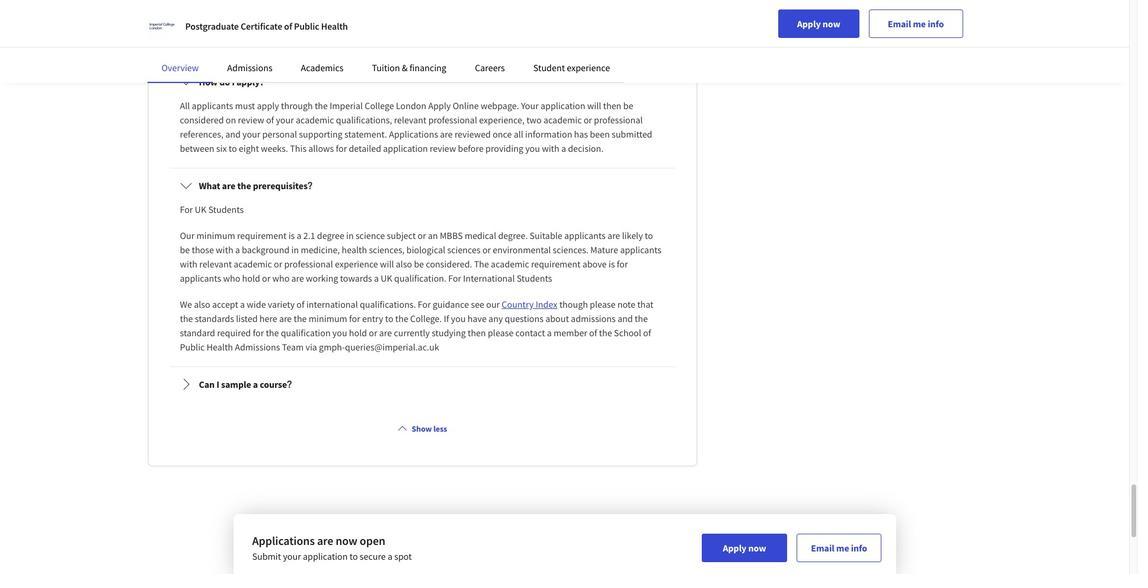 Task type: locate. For each thing, give the bounding box(es) containing it.
the right through
[[315, 100, 328, 112]]

1 horizontal spatial email
[[888, 18, 912, 30]]

or inside all applicants must apply through the imperial college london apply online webpage. your application will then be considered on review of your academic qualifications, relevant professional experience, two academic or professional references, and your personal supporting statement. applications are reviewed once all information has been submitted between six to eight weeks. this allows for detailed application review before providing you with a decision.
[[584, 114, 593, 126]]

college
[[365, 100, 394, 112]]

please up "admissions"
[[590, 298, 616, 310]]

variety
[[268, 298, 295, 310]]

now for submit your application to secure a spot
[[749, 542, 767, 554]]

references,
[[180, 128, 224, 140]]

1 horizontal spatial applications
[[389, 128, 438, 140]]

sciences.
[[553, 244, 589, 256]]

minimum up those
[[197, 230, 235, 241]]

0 horizontal spatial email me info
[[812, 542, 868, 554]]

with down those
[[180, 258, 198, 270]]

0 horizontal spatial application
[[303, 550, 348, 562]]

what are the prerequisites？
[[199, 180, 317, 192]]

0 horizontal spatial then
[[468, 327, 486, 339]]

1 vertical spatial your
[[243, 128, 261, 140]]

admissions down required
[[235, 341, 280, 353]]

mature
[[591, 244, 619, 256]]

admissions up apply?
[[227, 62, 273, 74]]

0 vertical spatial for
[[180, 203, 193, 215]]

with inside all applicants must apply through the imperial college london apply online webpage. your application will then be considered on review of your academic qualifications, relevant professional experience, two academic or professional references, and your personal supporting statement. applications are reviewed once all information has been submitted between six to eight weeks. this allows for detailed application review before providing you with a decision.
[[542, 142, 560, 154]]

1 vertical spatial application
[[383, 142, 428, 154]]

1 horizontal spatial uk
[[381, 272, 393, 284]]

and inside 'though please note that the standards listed here are the minimum for entry to the college. if you have any questions about admissions and the standard required for the qualification you hold or are currently studying then please contact a member of the school of public health admissions team via gmph-queries@imperial.ac.uk'
[[618, 313, 633, 325]]

then down have
[[468, 327, 486, 339]]

be up qualification.
[[414, 258, 424, 270]]

about
[[546, 313, 569, 325]]

professional inside the our minimum requirement is a 2.1 degree in science subject or an mbbs medical degree. suitable applicants are likely to be those with a background in medicine, health sciences, biological sciences or environmental sciences. mature applicants with relevant academic or professional experience will also be considered. the academic requirement above is for applicants who hold or who are working towards a uk qualification. for international students
[[284, 258, 333, 270]]

1 vertical spatial relevant
[[199, 258, 232, 270]]

are inside all applicants must apply through the imperial college london apply online webpage. your application will then be considered on review of your academic qualifications, relevant professional experience, two academic or professional references, and your personal supporting statement. applications are reviewed once all information has been submitted between six to eight weeks. this allows for detailed application review before providing you with a decision.
[[440, 128, 453, 140]]

environmental
[[493, 244, 551, 256]]

with
[[542, 142, 560, 154], [216, 244, 234, 256], [180, 258, 198, 270]]

now
[[823, 18, 841, 30], [336, 533, 358, 548], [749, 542, 767, 554]]

less
[[434, 424, 448, 434]]

is left 2.1 at the top left
[[289, 230, 295, 241]]

applicants up "considered"
[[192, 100, 233, 112]]

i right "do"
[[232, 76, 235, 88]]

minimum inside 'though please note that the standards listed here are the minimum for entry to the college. if you have any questions about admissions and the standard required for the qualification you hold or are currently studying then please contact a member of the school of public health admissions team via gmph-queries@imperial.ac.uk'
[[309, 313, 348, 325]]

health up academics
[[321, 20, 348, 32]]

1 vertical spatial apply
[[429, 100, 451, 112]]

0 vertical spatial me
[[914, 18, 927, 30]]

1 vertical spatial minimum
[[309, 313, 348, 325]]

to inside the our minimum requirement is a 2.1 degree in science subject or an mbbs medical degree. suitable applicants are likely to be those with a background in medicine, health sciences, biological sciences or environmental sciences. mature applicants with relevant academic or professional experience will also be considered. the academic requirement above is for applicants who hold or who are working towards a uk qualification. for international students
[[645, 230, 653, 241]]

also inside the our minimum requirement is a 2.1 degree in science subject or an mbbs medical degree. suitable applicants are likely to be those with a background in medicine, health sciences, biological sciences or environmental sciences. mature applicants with relevant academic or professional experience will also be considered. the academic requirement above is for applicants who hold or who are working towards a uk qualification. for international students
[[396, 258, 412, 270]]

apply inside all applicants must apply through the imperial college london apply online webpage. your application will then be considered on review of your academic qualifications, relevant professional experience, two academic or professional references, and your personal supporting statement. applications are reviewed once all information has been submitted between six to eight weeks. this allows for detailed application review before providing you with a decision.
[[429, 100, 451, 112]]

in up health
[[346, 230, 354, 241]]

have
[[468, 313, 487, 325]]

you up gmph-
[[333, 327, 347, 339]]

for left entry
[[349, 313, 361, 325]]

uk up qualifications.
[[381, 272, 393, 284]]

0 horizontal spatial be
[[180, 244, 190, 256]]

2 horizontal spatial apply
[[798, 18, 821, 30]]

application left secure
[[303, 550, 348, 562]]

be
[[624, 100, 634, 112], [180, 244, 190, 256], [414, 258, 424, 270]]

of down "admissions"
[[590, 327, 598, 339]]

for up our at the top
[[180, 203, 193, 215]]

0 vertical spatial apply now button
[[779, 9, 860, 38]]

0 vertical spatial then
[[604, 100, 622, 112]]

apply now button
[[779, 9, 860, 38], [702, 534, 788, 562]]

1 vertical spatial you
[[451, 313, 466, 325]]

hold inside 'though please note that the standards listed here are the minimum for entry to the college. if you have any questions about admissions and the standard required for the qualification you hold or are currently studying then please contact a member of the school of public health admissions team via gmph-queries@imperial.ac.uk'
[[349, 327, 367, 339]]

1 horizontal spatial who
[[273, 272, 290, 284]]

professional up submitted
[[594, 114, 643, 126]]

will up been
[[588, 100, 602, 112]]

or inside 'though please note that the standards listed here are the minimum for entry to the college. if you have any questions about admissions and the standard required for the qualification you hold or are currently studying then please contact a member of the school of public health admissions team via gmph-queries@imperial.ac.uk'
[[369, 327, 378, 339]]

applications down london
[[389, 128, 438, 140]]

the inside the what are the prerequisites？ dropdown button
[[237, 180, 251, 192]]

professional
[[429, 114, 477, 126], [594, 114, 643, 126], [284, 258, 333, 270]]

of right variety
[[297, 298, 305, 310]]

for
[[336, 142, 347, 154], [617, 258, 628, 270], [349, 313, 361, 325], [253, 327, 264, 339]]

students
[[208, 203, 244, 215], [517, 272, 553, 284]]

apply for submit your application to secure a spot
[[723, 542, 747, 554]]

with down information
[[542, 142, 560, 154]]

0 vertical spatial review
[[238, 114, 264, 126]]

i right can
[[217, 378, 219, 390]]

info for postgraduate certificate of public health
[[928, 18, 945, 30]]

weeks.
[[261, 142, 288, 154]]

0 horizontal spatial info
[[852, 542, 868, 554]]

a left spot
[[388, 550, 393, 562]]

biological
[[407, 244, 446, 256]]

public inside 'though please note that the standards listed here are the minimum for entry to the college. if you have any questions about admissions and the standard required for the qualification you hold or are currently studying then please contact a member of the school of public health admissions team via gmph-queries@imperial.ac.uk'
[[180, 341, 205, 353]]

1 vertical spatial uk
[[381, 272, 393, 284]]

0 horizontal spatial applications
[[252, 533, 315, 548]]

requirement
[[237, 230, 287, 241], [531, 258, 581, 270]]

a inside 'though please note that the standards listed here are the minimum for entry to the college. if you have any questions about admissions and the standard required for the qualification you hold or are currently studying then please contact a member of the school of public health admissions team via gmph-queries@imperial.ac.uk'
[[547, 327, 552, 339]]

also right we
[[194, 298, 210, 310]]

2 horizontal spatial now
[[823, 18, 841, 30]]

relevant
[[394, 114, 427, 126], [199, 258, 232, 270]]

or down entry
[[369, 327, 378, 339]]

the inside all applicants must apply through the imperial college london apply online webpage. your application will then be considered on review of your academic qualifications, relevant professional experience, two academic or professional references, and your personal supporting statement. applications are reviewed once all information has been submitted between six to eight weeks. this allows for detailed application review before providing you with a decision.
[[315, 100, 328, 112]]

also
[[396, 258, 412, 270], [194, 298, 210, 310]]

1 vertical spatial email
[[812, 542, 835, 554]]

to inside applications are now open submit your application to secure a spot
[[350, 550, 358, 562]]

you down information
[[526, 142, 540, 154]]

note
[[618, 298, 636, 310]]

requirement down sciences.
[[531, 258, 581, 270]]

0 horizontal spatial apply
[[429, 100, 451, 112]]

0 horizontal spatial email
[[812, 542, 835, 554]]

also up qualification.
[[396, 258, 412, 270]]

experience up towards
[[335, 258, 378, 270]]

this
[[290, 142, 307, 154]]

uk
[[195, 203, 207, 215], [381, 272, 393, 284]]

1 horizontal spatial with
[[216, 244, 234, 256]]

a right sample
[[253, 378, 258, 390]]

of down apply
[[266, 114, 274, 126]]

to left secure
[[350, 550, 358, 562]]

then up been
[[604, 100, 622, 112]]

certificate
[[241, 20, 282, 32]]

a right towards
[[374, 272, 379, 284]]

1 vertical spatial then
[[468, 327, 486, 339]]

0 vertical spatial relevant
[[394, 114, 427, 126]]

a inside applications are now open submit your application to secure a spot
[[388, 550, 393, 562]]

1 vertical spatial apply now button
[[702, 534, 788, 562]]

all applicants must apply through the imperial college london apply online webpage. your application will then be considered on review of your academic qualifications, relevant professional experience, two academic or professional references, and your personal supporting statement. applications are reviewed once all information has been submitted between six to eight weeks. this allows for detailed application review before providing you with a decision.
[[180, 100, 653, 154]]

student
[[534, 62, 565, 74]]

for down considered.
[[449, 272, 462, 284]]

of right certificate
[[284, 20, 292, 32]]

1 vertical spatial applications
[[252, 533, 315, 548]]

contact
[[516, 327, 545, 339]]

1 horizontal spatial relevant
[[394, 114, 427, 126]]

0 horizontal spatial will
[[380, 258, 394, 270]]

1 vertical spatial email me info button
[[797, 534, 882, 562]]

minimum inside the our minimum requirement is a 2.1 degree in science subject or an mbbs medical degree. suitable applicants are likely to be those with a background in medicine, health sciences, biological sciences or environmental sciences. mature applicants with relevant academic or professional experience will also be considered. the academic requirement above is for applicants who hold or who are working towards a uk qualification. for international students
[[197, 230, 235, 241]]

or down background
[[274, 258, 282, 270]]

0 vertical spatial uk
[[195, 203, 207, 215]]

apply now for submit your application to secure a spot
[[723, 542, 767, 554]]

0 horizontal spatial minimum
[[197, 230, 235, 241]]

review down the 'must'
[[238, 114, 264, 126]]

now for postgraduate certificate of public health
[[823, 18, 841, 30]]

application right detailed
[[383, 142, 428, 154]]

1 who from the left
[[223, 272, 240, 284]]

the right what
[[237, 180, 251, 192]]

to down qualifications.
[[385, 313, 394, 325]]

1 vertical spatial hold
[[349, 327, 367, 339]]

1 horizontal spatial review
[[430, 142, 456, 154]]

me for postgraduate certificate of public health
[[914, 18, 927, 30]]

1 horizontal spatial apply now
[[798, 18, 841, 30]]

0 vertical spatial with
[[542, 142, 560, 154]]

tuition
[[372, 62, 400, 74]]

requirement up background
[[237, 230, 287, 241]]

personal
[[263, 128, 297, 140]]

will
[[588, 100, 602, 112], [380, 258, 394, 270]]

experience
[[567, 62, 610, 74], [335, 258, 378, 270]]

a down about
[[547, 327, 552, 339]]

experience right student
[[567, 62, 610, 74]]

1 vertical spatial email me info
[[812, 542, 868, 554]]

0 vertical spatial apply now
[[798, 18, 841, 30]]

public down the "standard"
[[180, 341, 205, 353]]

course？
[[260, 378, 297, 390]]

we
[[180, 298, 192, 310]]

a down information
[[562, 142, 566, 154]]

1 horizontal spatial minimum
[[309, 313, 348, 325]]

the
[[315, 100, 328, 112], [237, 180, 251, 192], [180, 313, 193, 325], [294, 313, 307, 325], [396, 313, 409, 325], [635, 313, 648, 325], [266, 327, 279, 339], [599, 327, 613, 339]]

member
[[554, 327, 588, 339]]

applications up "submit"
[[252, 533, 315, 548]]

apply now for postgraduate certificate of public health
[[798, 18, 841, 30]]

student experience link
[[534, 62, 610, 74]]

apply now button for submit your application to secure a spot
[[702, 534, 788, 562]]

1 vertical spatial i
[[217, 378, 219, 390]]

you right the if
[[451, 313, 466, 325]]

experience,
[[479, 114, 525, 126]]

0 vertical spatial also
[[396, 258, 412, 270]]

2 horizontal spatial be
[[624, 100, 634, 112]]

1 horizontal spatial experience
[[567, 62, 610, 74]]

1 vertical spatial public
[[180, 341, 205, 353]]

on
[[226, 114, 236, 126]]

0 vertical spatial will
[[588, 100, 602, 112]]

1 horizontal spatial in
[[346, 230, 354, 241]]

for down the mature
[[617, 258, 628, 270]]

are down variety
[[279, 313, 292, 325]]

0 vertical spatial in
[[346, 230, 354, 241]]

your up personal
[[276, 114, 294, 126]]

1 horizontal spatial info
[[928, 18, 945, 30]]

1 vertical spatial in
[[292, 244, 299, 256]]

sciences,
[[369, 244, 405, 256]]

application up information
[[541, 100, 586, 112]]

1 horizontal spatial be
[[414, 258, 424, 270]]

2 vertical spatial your
[[283, 550, 301, 562]]

1 horizontal spatial then
[[604, 100, 622, 112]]

two
[[527, 114, 542, 126]]

who up accept on the bottom of page
[[223, 272, 240, 284]]

0 vertical spatial and
[[225, 128, 241, 140]]

0 horizontal spatial professional
[[284, 258, 333, 270]]

uk down what
[[195, 203, 207, 215]]

0 vertical spatial i
[[232, 76, 235, 88]]

are right what
[[222, 180, 236, 192]]

be up submitted
[[624, 100, 634, 112]]

though
[[560, 298, 588, 310]]

all
[[514, 128, 524, 140]]

standards
[[195, 313, 234, 325]]

your
[[521, 100, 539, 112]]

info
[[928, 18, 945, 30], [852, 542, 868, 554]]

review left "before"
[[430, 142, 456, 154]]

or
[[584, 114, 593, 126], [418, 230, 426, 241], [483, 244, 491, 256], [274, 258, 282, 270], [262, 272, 271, 284], [369, 327, 378, 339]]

health
[[321, 20, 348, 32], [207, 341, 233, 353]]

hold up "wide" in the bottom left of the page
[[242, 272, 260, 284]]

hold inside the our minimum requirement is a 2.1 degree in science subject or an mbbs medical degree. suitable applicants are likely to be those with a background in medicine, health sciences, biological sciences or environmental sciences. mature applicants with relevant academic or professional experience will also be considered. the academic requirement above is for applicants who hold or who are working towards a uk qualification. for international students
[[242, 272, 260, 284]]

decision.
[[568, 142, 604, 154]]

or up the has
[[584, 114, 593, 126]]

1 vertical spatial please
[[488, 327, 514, 339]]

you
[[526, 142, 540, 154], [451, 313, 466, 325], [333, 327, 347, 339]]

what
[[199, 180, 220, 192]]

to right six
[[229, 142, 237, 154]]

careers
[[475, 62, 505, 74]]

0 vertical spatial health
[[321, 20, 348, 32]]

tuition & financing link
[[372, 62, 447, 74]]

health down required
[[207, 341, 233, 353]]

2 horizontal spatial you
[[526, 142, 540, 154]]

for right allows
[[336, 142, 347, 154]]

1 vertical spatial will
[[380, 258, 394, 270]]

1 vertical spatial admissions
[[235, 341, 280, 353]]

relevant inside all applicants must apply through the imperial college london apply online webpage. your application will then be considered on review of your academic qualifications, relevant professional experience, two academic or professional references, and your personal supporting statement. applications are reviewed once all information has been submitted between six to eight weeks. this allows for detailed application review before providing you with a decision.
[[394, 114, 427, 126]]

to right 'likely'
[[645, 230, 653, 241]]

before
[[458, 142, 484, 154]]

0 vertical spatial email me info
[[888, 18, 945, 30]]

will down sciences, at the left top of the page
[[380, 258, 394, 270]]

students down what
[[208, 203, 244, 215]]

who
[[223, 272, 240, 284], [273, 272, 290, 284]]

a inside can i sample a course？ dropdown button
[[253, 378, 258, 390]]

email for submit your application to secure a spot
[[812, 542, 835, 554]]

students up "country index" link
[[517, 272, 553, 284]]

is
[[289, 230, 295, 241], [609, 258, 615, 270]]

your right "submit"
[[283, 550, 301, 562]]

an
[[428, 230, 438, 241]]

for
[[180, 203, 193, 215], [449, 272, 462, 284], [418, 298, 431, 310]]

for down here
[[253, 327, 264, 339]]

admissions inside 'though please note that the standards listed here are the minimum for entry to the college. if you have any questions about admissions and the standard required for the qualification you hold or are currently studying then please contact a member of the school of public health admissions team via gmph-queries@imperial.ac.uk'
[[235, 341, 280, 353]]

1 vertical spatial info
[[852, 542, 868, 554]]

supporting
[[299, 128, 343, 140]]

postgraduate
[[185, 20, 239, 32]]

0 vertical spatial public
[[294, 20, 319, 32]]

here
[[260, 313, 277, 325]]

in left medicine,
[[292, 244, 299, 256]]

are inside the what are the prerequisites？ dropdown button
[[222, 180, 236, 192]]

are left the reviewed
[[440, 128, 453, 140]]

with right those
[[216, 244, 234, 256]]

reviewed
[[455, 128, 491, 140]]

1 horizontal spatial also
[[396, 258, 412, 270]]

1 vertical spatial be
[[180, 244, 190, 256]]

email me info button for submit your application to secure a spot
[[797, 534, 882, 562]]

0 vertical spatial email
[[888, 18, 912, 30]]

0 vertical spatial email me info button
[[869, 9, 964, 38]]

public up academics link
[[294, 20, 319, 32]]

of inside all applicants must apply through the imperial college london apply online webpage. your application will then be considered on review of your academic qualifications, relevant professional experience, two academic or professional references, and your personal supporting statement. applications are reviewed once all information has been submitted between six to eight weeks. this allows for detailed application review before providing you with a decision.
[[266, 114, 274, 126]]

that
[[638, 298, 654, 310]]

0 horizontal spatial apply now
[[723, 542, 767, 554]]

relevant down those
[[199, 258, 232, 270]]

0 vertical spatial hold
[[242, 272, 260, 284]]

0 vertical spatial application
[[541, 100, 586, 112]]

1 vertical spatial students
[[517, 272, 553, 284]]

background
[[242, 244, 290, 256]]

applications inside all applicants must apply through the imperial college london apply online webpage. your application will then be considered on review of your academic qualifications, relevant professional experience, two academic or professional references, and your personal supporting statement. applications are reviewed once all information has been submitted between six to eight weeks. this allows for detailed application review before providing you with a decision.
[[389, 128, 438, 140]]

what are the prerequisites？ button
[[171, 169, 675, 202]]

qualifications,
[[336, 114, 392, 126]]

who up variety
[[273, 272, 290, 284]]

how
[[199, 76, 218, 88]]

are inside applications are now open submit your application to secure a spot
[[317, 533, 334, 548]]

and inside all applicants must apply through the imperial college london apply online webpage. your application will then be considered on review of your academic qualifications, relevant professional experience, two academic or professional references, and your personal supporting statement. applications are reviewed once all information has been submitted between six to eight weeks. this allows for detailed application review before providing you with a decision.
[[225, 128, 241, 140]]

academics link
[[301, 62, 344, 74]]

student experience
[[534, 62, 610, 74]]

professional down 'online'
[[429, 114, 477, 126]]

0 horizontal spatial who
[[223, 272, 240, 284]]

0 vertical spatial students
[[208, 203, 244, 215]]

the
[[474, 258, 489, 270]]

and down the note
[[618, 313, 633, 325]]

0 horizontal spatial me
[[837, 542, 850, 554]]

1 horizontal spatial and
[[618, 313, 633, 325]]

international
[[463, 272, 515, 284]]

1 vertical spatial and
[[618, 313, 633, 325]]

0 horizontal spatial in
[[292, 244, 299, 256]]



Task type: vqa. For each thing, say whether or not it's contained in the screenshot.
the Introduction to Generative AI
no



Task type: describe. For each thing, give the bounding box(es) containing it.
team
[[282, 341, 304, 353]]

1 horizontal spatial professional
[[429, 114, 477, 126]]

through
[[281, 100, 313, 112]]

0 horizontal spatial uk
[[195, 203, 207, 215]]

1 horizontal spatial for
[[418, 298, 431, 310]]

apply for postgraduate certificate of public health
[[798, 18, 821, 30]]

1 horizontal spatial i
[[232, 76, 235, 88]]

for inside the our minimum requirement is a 2.1 degree in science subject or an mbbs medical degree. suitable applicants are likely to be those with a background in medicine, health sciences, biological sciences or environmental sciences. mature applicants with relevant academic or professional experience will also be considered. the academic requirement above is for applicants who hold or who are working towards a uk qualification. for international students
[[617, 258, 628, 270]]

see
[[471, 298, 485, 310]]

all
[[180, 100, 190, 112]]

a left "wide" in the bottom left of the page
[[240, 298, 245, 310]]

allows
[[309, 142, 334, 154]]

experience inside the our minimum requirement is a 2.1 degree in science subject or an mbbs medical degree. suitable applicants are likely to be those with a background in medicine, health sciences, biological sciences or environmental sciences. mature applicants with relevant academic or professional experience will also be considered. the academic requirement above is for applicants who hold or who are working towards a uk qualification. for international students
[[335, 258, 378, 270]]

0 vertical spatial experience
[[567, 62, 610, 74]]

relevant inside the our minimum requirement is a 2.1 degree in science subject or an mbbs medical degree. suitable applicants are likely to be those with a background in medicine, health sciences, biological sciences or environmental sciences. mature applicants with relevant academic or professional experience will also be considered. the academic requirement above is for applicants who hold or who are working towards a uk qualification. for international students
[[199, 258, 232, 270]]

the down we
[[180, 313, 193, 325]]

health inside 'though please note that the standards listed here are the minimum for entry to the college. if you have any questions about admissions and the standard required for the qualification you hold or are currently studying then please contact a member of the school of public health admissions team via gmph-queries@imperial.ac.uk'
[[207, 341, 233, 353]]

overview link
[[162, 62, 199, 74]]

to inside all applicants must apply through the imperial college london apply online webpage. your application will then be considered on review of your academic qualifications, relevant professional experience, two academic or professional references, and your personal supporting statement. applications are reviewed once all information has been submitted between six to eight weeks. this allows for detailed application review before providing you with a decision.
[[229, 142, 237, 154]]

or left the an
[[418, 230, 426, 241]]

the up qualification
[[294, 313, 307, 325]]

gmph-
[[319, 341, 345, 353]]

0 vertical spatial admissions
[[227, 62, 273, 74]]

once
[[493, 128, 512, 140]]

apply now button for postgraduate certificate of public health
[[779, 9, 860, 38]]

imperial
[[330, 100, 363, 112]]

0 horizontal spatial with
[[180, 258, 198, 270]]

email me info for submit your application to secure a spot
[[812, 542, 868, 554]]

we also accept a wide variety of international qualifications. for guidance see our country index
[[180, 298, 558, 310]]

applicants down those
[[180, 272, 221, 284]]

if
[[444, 313, 449, 325]]

1 vertical spatial review
[[430, 142, 456, 154]]

2 horizontal spatial professional
[[594, 114, 643, 126]]

0 vertical spatial your
[[276, 114, 294, 126]]

show
[[412, 424, 432, 434]]

apply?
[[237, 76, 264, 88]]

now inside applications are now open submit your application to secure a spot
[[336, 533, 358, 548]]

students inside the our minimum requirement is a 2.1 degree in science subject or an mbbs medical degree. suitable applicants are likely to be those with a background in medicine, health sciences, biological sciences or environmental sciences. mature applicants with relevant academic or professional experience will also be considered. the academic requirement above is for applicants who hold or who are working towards a uk qualification. for international students
[[517, 272, 553, 284]]

can i sample a course？
[[199, 378, 297, 390]]

2.1
[[304, 230, 315, 241]]

applications inside applications are now open submit your application to secure a spot
[[252, 533, 315, 548]]

qualification.
[[394, 272, 447, 284]]

are up queries@imperial.ac.uk
[[379, 327, 392, 339]]

you inside all applicants must apply through the imperial college london apply online webpage. your application will then be considered on review of your academic qualifications, relevant professional experience, two academic or professional references, and your personal supporting statement. applications are reviewed once all information has been submitted between six to eight weeks. this allows for detailed application review before providing you with a decision.
[[526, 142, 540, 154]]

prerequisites？
[[253, 180, 317, 192]]

1 horizontal spatial application
[[383, 142, 428, 154]]

how do i apply?
[[199, 76, 264, 88]]

has
[[575, 128, 588, 140]]

me for submit your application to secure a spot
[[837, 542, 850, 554]]

the down the that
[[635, 313, 648, 325]]

country
[[502, 298, 534, 310]]

info for submit your application to secure a spot
[[852, 542, 868, 554]]

those
[[192, 244, 214, 256]]

tuition & financing
[[372, 62, 447, 74]]

any
[[489, 313, 503, 325]]

imperial college london logo image
[[147, 12, 176, 40]]

applicants down 'likely'
[[621, 244, 662, 256]]

academic up supporting
[[296, 114, 334, 126]]

london
[[396, 100, 427, 112]]

currently
[[394, 327, 430, 339]]

then inside 'though please note that the standards listed here are the minimum for entry to the college. if you have any questions about admissions and the standard required for the qualification you hold or are currently studying then please contact a member of the school of public health admissions team via gmph-queries@imperial.ac.uk'
[[468, 327, 486, 339]]

email me info button for postgraduate certificate of public health
[[869, 9, 964, 38]]

2 vertical spatial be
[[414, 258, 424, 270]]

academic down background
[[234, 258, 272, 270]]

are up the mature
[[608, 230, 621, 241]]

financing
[[410, 62, 447, 74]]

0 horizontal spatial review
[[238, 114, 264, 126]]

be inside all applicants must apply through the imperial college london apply online webpage. your application will then be considered on review of your academic qualifications, relevant professional experience, two academic or professional references, and your personal supporting statement. applications are reviewed once all information has been submitted between six to eight weeks. this allows for detailed application review before providing you with a decision.
[[624, 100, 634, 112]]

email me info for postgraduate certificate of public health
[[888, 18, 945, 30]]

2 who from the left
[[273, 272, 290, 284]]

apply
[[257, 100, 279, 112]]

sample
[[221, 378, 251, 390]]

applicants inside all applicants must apply through the imperial college london apply online webpage. your application will then be considered on review of your academic qualifications, relevant professional experience, two academic or professional references, and your personal supporting statement. applications are reviewed once all information has been submitted between six to eight weeks. this allows for detailed application review before providing you with a decision.
[[192, 100, 233, 112]]

0 horizontal spatial also
[[194, 298, 210, 310]]

our minimum requirement is a 2.1 degree in science subject or an mbbs medical degree. suitable applicants are likely to be those with a background in medicine, health sciences, biological sciences or environmental sciences. mature applicants with relevant academic or professional experience will also be considered. the academic requirement above is for applicants who hold or who are working towards a uk qualification. for international students
[[180, 230, 662, 284]]

1 vertical spatial requirement
[[531, 258, 581, 270]]

working
[[306, 272, 338, 284]]

considered
[[180, 114, 224, 126]]

0 vertical spatial please
[[590, 298, 616, 310]]

qualifications.
[[360, 298, 416, 310]]

0 horizontal spatial for
[[180, 203, 193, 215]]

overview
[[162, 62, 199, 74]]

information
[[526, 128, 573, 140]]

must
[[235, 100, 255, 112]]

towards
[[340, 272, 372, 284]]

index
[[536, 298, 558, 310]]

0 horizontal spatial requirement
[[237, 230, 287, 241]]

the up currently
[[396, 313, 409, 325]]

webpage.
[[481, 100, 519, 112]]

academics
[[301, 62, 344, 74]]

0 horizontal spatial students
[[208, 203, 244, 215]]

are left working
[[292, 272, 304, 284]]

questions
[[505, 313, 544, 325]]

medical
[[465, 230, 497, 241]]

mbbs
[[440, 230, 463, 241]]

for inside all applicants must apply through the imperial college london apply online webpage. your application will then be considered on review of your academic qualifications, relevant professional experience, two academic or professional references, and your personal supporting statement. applications are reviewed once all information has been submitted between six to eight weeks. this allows for detailed application review before providing you with a decision.
[[336, 142, 347, 154]]

via
[[306, 341, 317, 353]]

studying
[[432, 327, 466, 339]]

open
[[360, 533, 386, 548]]

how do i apply? button
[[171, 65, 675, 99]]

required
[[217, 327, 251, 339]]

1 horizontal spatial health
[[321, 20, 348, 32]]

entry
[[362, 313, 384, 325]]

country index link
[[502, 298, 558, 310]]

1 vertical spatial with
[[216, 244, 234, 256]]

standard
[[180, 327, 215, 339]]

to inside 'though please note that the standards listed here are the minimum for entry to the college. if you have any questions about admissions and the standard required for the qualification you hold or are currently studying then please contact a member of the school of public health admissions team via gmph-queries@imperial.ac.uk'
[[385, 313, 394, 325]]

health
[[342, 244, 367, 256]]

submit
[[252, 550, 281, 562]]

application inside applications are now open submit your application to secure a spot
[[303, 550, 348, 562]]

email for postgraduate certificate of public health
[[888, 18, 912, 30]]

likely
[[623, 230, 643, 241]]

or up "wide" in the bottom left of the page
[[262, 272, 271, 284]]

the down "admissions"
[[599, 327, 613, 339]]

for uk students
[[180, 203, 244, 215]]

of right school
[[644, 327, 652, 339]]

submitted
[[612, 128, 653, 140]]

statement.
[[345, 128, 387, 140]]

a left 2.1 at the top left
[[297, 230, 302, 241]]

postgraduate certificate of public health
[[185, 20, 348, 32]]

secure
[[360, 550, 386, 562]]

0 horizontal spatial i
[[217, 378, 219, 390]]

accept
[[212, 298, 238, 310]]

1 horizontal spatial public
[[294, 20, 319, 32]]

listed
[[236, 313, 258, 325]]

applicants up sciences.
[[565, 230, 606, 241]]

the down here
[[266, 327, 279, 339]]

academic down environmental
[[491, 258, 530, 270]]

a left background
[[235, 244, 240, 256]]

will inside the our minimum requirement is a 2.1 degree in science subject or an mbbs medical degree. suitable applicants are likely to be those with a background in medicine, health sciences, biological sciences or environmental sciences. mature applicants with relevant academic or professional experience will also be considered. the academic requirement above is for applicants who hold or who are working towards a uk qualification. for international students
[[380, 258, 394, 270]]

been
[[590, 128, 610, 140]]

six
[[216, 142, 227, 154]]

academic up information
[[544, 114, 582, 126]]

0 vertical spatial is
[[289, 230, 295, 241]]

for inside the our minimum requirement is a 2.1 degree in science subject or an mbbs medical degree. suitable applicants are likely to be those with a background in medicine, health sciences, biological sciences or environmental sciences. mature applicants with relevant academic or professional experience will also be considered. the academic requirement above is for applicants who hold or who are working towards a uk qualification. for international students
[[449, 272, 462, 284]]

sciences
[[448, 244, 481, 256]]

2 vertical spatial you
[[333, 327, 347, 339]]

can i sample a course？ button
[[171, 368, 675, 401]]

providing
[[486, 142, 524, 154]]

medicine,
[[301, 244, 340, 256]]

queries@imperial.ac.uk
[[345, 341, 439, 353]]

a inside all applicants must apply through the imperial college london apply online webpage. your application will then be considered on review of your academic qualifications, relevant professional experience, two academic or professional references, and your personal supporting statement. applications are reviewed once all information has been submitted between six to eight weeks. this allows for detailed application review before providing you with a decision.
[[562, 142, 566, 154]]

show less
[[412, 424, 448, 434]]

suitable
[[530, 230, 563, 241]]

degree
[[317, 230, 345, 241]]

science
[[356, 230, 385, 241]]

1 horizontal spatial is
[[609, 258, 615, 270]]

your inside applications are now open submit your application to secure a spot
[[283, 550, 301, 562]]

will inside all applicants must apply through the imperial college london apply online webpage. your application will then be considered on review of your academic qualifications, relevant professional experience, two academic or professional references, and your personal supporting statement. applications are reviewed once all information has been submitted between six to eight weeks. this allows for detailed application review before providing you with a decision.
[[588, 100, 602, 112]]

0 horizontal spatial please
[[488, 327, 514, 339]]

or up the
[[483, 244, 491, 256]]

then inside all applicants must apply through the imperial college london apply online webpage. your application will then be considered on review of your academic qualifications, relevant professional experience, two academic or professional references, and your personal supporting statement. applications are reviewed once all information has been submitted between six to eight weeks. this allows for detailed application review before providing you with a decision.
[[604, 100, 622, 112]]

admissions
[[571, 313, 616, 325]]

uk inside the our minimum requirement is a 2.1 degree in science subject or an mbbs medical degree. suitable applicants are likely to be those with a background in medicine, health sciences, biological sciences or environmental sciences. mature applicants with relevant academic or professional experience will also be considered. the academic requirement above is for applicants who hold or who are working towards a uk qualification. for international students
[[381, 272, 393, 284]]

subject
[[387, 230, 416, 241]]

wide
[[247, 298, 266, 310]]

international
[[307, 298, 358, 310]]

though please note that the standards listed here are the minimum for entry to the college. if you have any questions about admissions and the standard required for the qualification you hold or are currently studying then please contact a member of the school of public health admissions team via gmph-queries@imperial.ac.uk
[[180, 298, 654, 353]]



